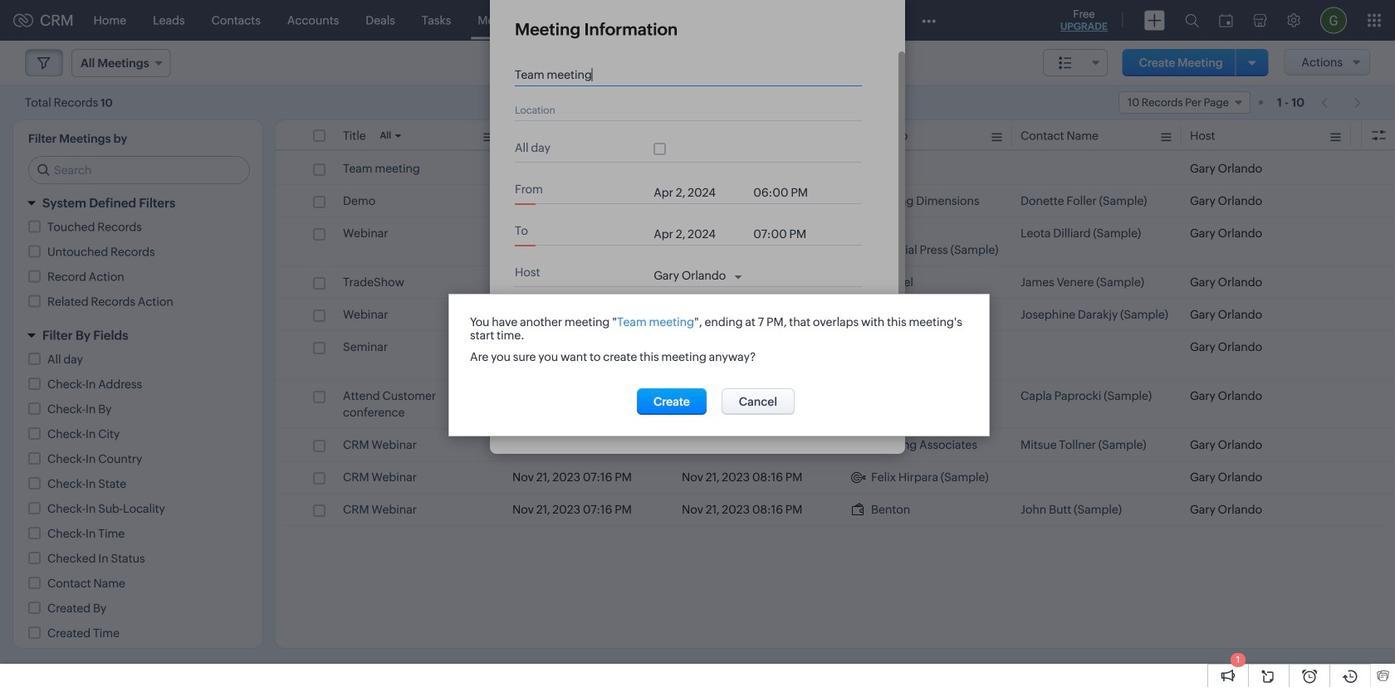 Task type: locate. For each thing, give the bounding box(es) containing it.
None button
[[637, 389, 707, 415], [722, 389, 795, 415], [743, 407, 817, 434], [826, 407, 885, 434], [637, 389, 707, 415], [722, 389, 795, 415], [743, 407, 817, 434], [826, 407, 885, 434]]

mmm d, yyyy text field for 1st hh:mm a text box
[[654, 186, 745, 199]]

1 vertical spatial hh:mm a text field
[[754, 228, 820, 241]]

hh:mm a text field
[[754, 186, 820, 199], [754, 228, 820, 241]]

mmm d, yyyy text field
[[654, 186, 745, 199], [654, 228, 745, 241]]

profile image
[[1321, 7, 1348, 34]]

0 vertical spatial mmm d, yyyy text field
[[654, 186, 745, 199]]

navigation
[[1314, 91, 1371, 115]]

create menu element
[[1135, 0, 1176, 40]]

0 vertical spatial hh:mm a text field
[[754, 186, 820, 199]]

create menu image
[[1145, 10, 1166, 30]]

2 hh:mm a text field from the top
[[754, 228, 820, 241]]

1 vertical spatial mmm d, yyyy text field
[[654, 228, 745, 241]]

1 mmm d, yyyy text field from the top
[[654, 186, 745, 199]]

2 mmm d, yyyy text field from the top
[[654, 228, 745, 241]]

row group
[[276, 153, 1396, 527]]

Search text field
[[29, 157, 249, 184]]



Task type: vqa. For each thing, say whether or not it's contained in the screenshot.
2nd hh:mm a text field from the bottom of the page
yes



Task type: describe. For each thing, give the bounding box(es) containing it.
mmm d, yyyy text field for first hh:mm a text box from the bottom
[[654, 228, 745, 241]]

search element
[[1176, 0, 1210, 41]]

search image
[[1186, 13, 1200, 27]]

profile element
[[1311, 0, 1358, 40]]

1 hh:mm a text field from the top
[[754, 186, 820, 199]]

logo image
[[13, 14, 33, 27]]

calendar image
[[1220, 14, 1234, 27]]



